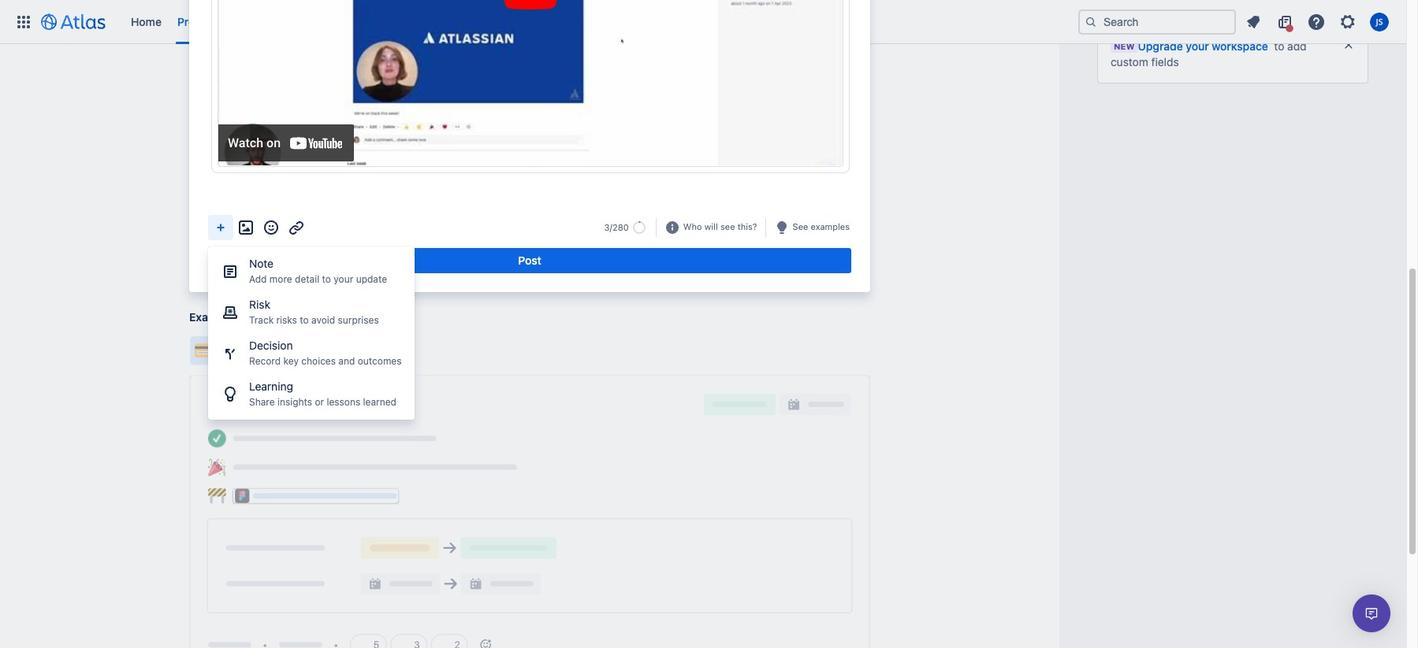 Task type: locate. For each thing, give the bounding box(es) containing it.
0 vertical spatial update
[[356, 274, 387, 285]]

0 vertical spatial your
[[1186, 39, 1209, 53]]

who
[[683, 222, 702, 232]]

update
[[356, 274, 387, 285], [278, 310, 315, 324]]

record
[[249, 356, 281, 367]]

new upgrade your workspace
[[1114, 39, 1268, 53]]

learned
[[363, 397, 397, 408]]

close banner image
[[1343, 39, 1355, 51]]

add files, videos, or images image
[[237, 218, 255, 237]]

to left add
[[1274, 39, 1285, 53]]

1 vertical spatial your
[[334, 274, 353, 285]]

see
[[793, 222, 808, 232]]

update inside note add more detail to your update
[[356, 274, 387, 285]]

avoid
[[311, 315, 335, 326]]

surprises
[[338, 315, 379, 326]]

update left card
[[278, 310, 315, 324]]

1 horizontal spatial to
[[322, 274, 331, 285]]

to
[[1274, 39, 1285, 53], [322, 274, 331, 285], [300, 315, 309, 326]]

more
[[270, 274, 292, 285]]

teams link
[[317, 9, 361, 34]]

1 vertical spatial update
[[278, 310, 315, 324]]

top element
[[9, 0, 1078, 44]]

track
[[249, 315, 274, 326]]

update up surprises
[[356, 274, 387, 285]]

give
[[524, 15, 547, 28]]

risks
[[276, 315, 297, 326]]

give feedback
[[524, 15, 598, 28]]

0 vertical spatial to
[[1274, 39, 1285, 53]]

your
[[1186, 39, 1209, 53], [334, 274, 353, 285]]

your right upgrade
[[1186, 39, 1209, 53]]

this?
[[738, 222, 757, 232]]

card
[[318, 310, 342, 324]]

2 vertical spatial to
[[300, 315, 309, 326]]

0 horizontal spatial update
[[278, 310, 315, 324]]

add
[[1288, 39, 1307, 53]]

1 horizontal spatial your
[[1186, 39, 1209, 53]]

to inside note add more detail to your update
[[322, 274, 331, 285]]

add
[[249, 274, 267, 285]]

workspace
[[1212, 39, 1268, 53]]

1 vertical spatial to
[[322, 274, 331, 285]]

group containing note
[[208, 247, 414, 420]]

Search field
[[1078, 9, 1236, 34]]

see examples
[[793, 222, 850, 232]]

learning share insights or lessons learned
[[249, 380, 397, 408]]

note
[[249, 257, 274, 270]]

share
[[249, 397, 275, 408]]

to right risks
[[300, 315, 309, 326]]

custom
[[1111, 55, 1149, 69]]

examples
[[811, 222, 850, 232]]

post button
[[208, 248, 851, 273]]

0 horizontal spatial your
[[334, 274, 353, 285]]

teams
[[322, 15, 356, 28]]

to right detail
[[322, 274, 331, 285]]

more actions image
[[211, 218, 230, 237]]

3/280
[[604, 222, 629, 232]]

projects link
[[173, 9, 225, 34]]

help image
[[1307, 12, 1326, 31]]

and
[[338, 356, 355, 367]]

who will see this? button
[[682, 220, 759, 235]]

group
[[208, 247, 414, 420]]

banner
[[0, 0, 1406, 44]]

topics link
[[388, 9, 431, 34]]

decision
[[249, 339, 293, 352]]

give feedback button
[[515, 9, 608, 34]]

new
[[1114, 41, 1135, 51]]

1 horizontal spatial update
[[356, 274, 387, 285]]

detail
[[295, 274, 319, 285]]

your right detail
[[334, 274, 353, 285]]

0 horizontal spatial to
[[300, 315, 309, 326]]

choices
[[301, 356, 336, 367]]

see
[[721, 222, 735, 232]]

2 horizontal spatial to
[[1274, 39, 1285, 53]]



Task type: vqa. For each thing, say whether or not it's contained in the screenshot.
group
yes



Task type: describe. For each thing, give the bounding box(es) containing it.
example
[[189, 310, 234, 324]]

insert link image
[[287, 218, 306, 237]]

Main content area, start typing to enter text. text field
[[195, 0, 865, 190]]

insert emoji image
[[262, 218, 281, 237]]

projects
[[177, 15, 220, 28]]

post
[[518, 254, 541, 267]]

will
[[705, 222, 718, 232]]

your inside note add more detail to your update
[[334, 274, 353, 285]]

see examples button
[[791, 220, 851, 235]]

feedback
[[550, 15, 598, 28]]

outcomes
[[358, 356, 402, 367]]

home link
[[126, 9, 166, 34]]

key
[[283, 356, 299, 367]]

risk
[[249, 298, 270, 311]]

lessons
[[327, 397, 360, 408]]

insights
[[277, 397, 312, 408]]

note add more detail to your update
[[249, 257, 387, 285]]

to add custom fields
[[1111, 39, 1307, 69]]

who will see this?
[[683, 222, 757, 232]]

search image
[[1085, 15, 1097, 28]]

open intercom messenger image
[[1362, 605, 1381, 624]]

or
[[315, 397, 324, 408]]

to inside to add custom fields
[[1274, 39, 1285, 53]]

decision record key choices and outcomes
[[249, 339, 402, 367]]

risk track risks to avoid surprises
[[249, 298, 379, 326]]

project
[[237, 310, 275, 324]]

home
[[131, 15, 162, 28]]

topics
[[392, 15, 426, 28]]

banner containing home
[[0, 0, 1406, 44]]

upgrade
[[1138, 39, 1183, 53]]

fields
[[1151, 55, 1179, 69]]

learning
[[249, 380, 293, 393]]

example project update card
[[189, 310, 342, 324]]

to inside risk track risks to avoid surprises
[[300, 315, 309, 326]]



